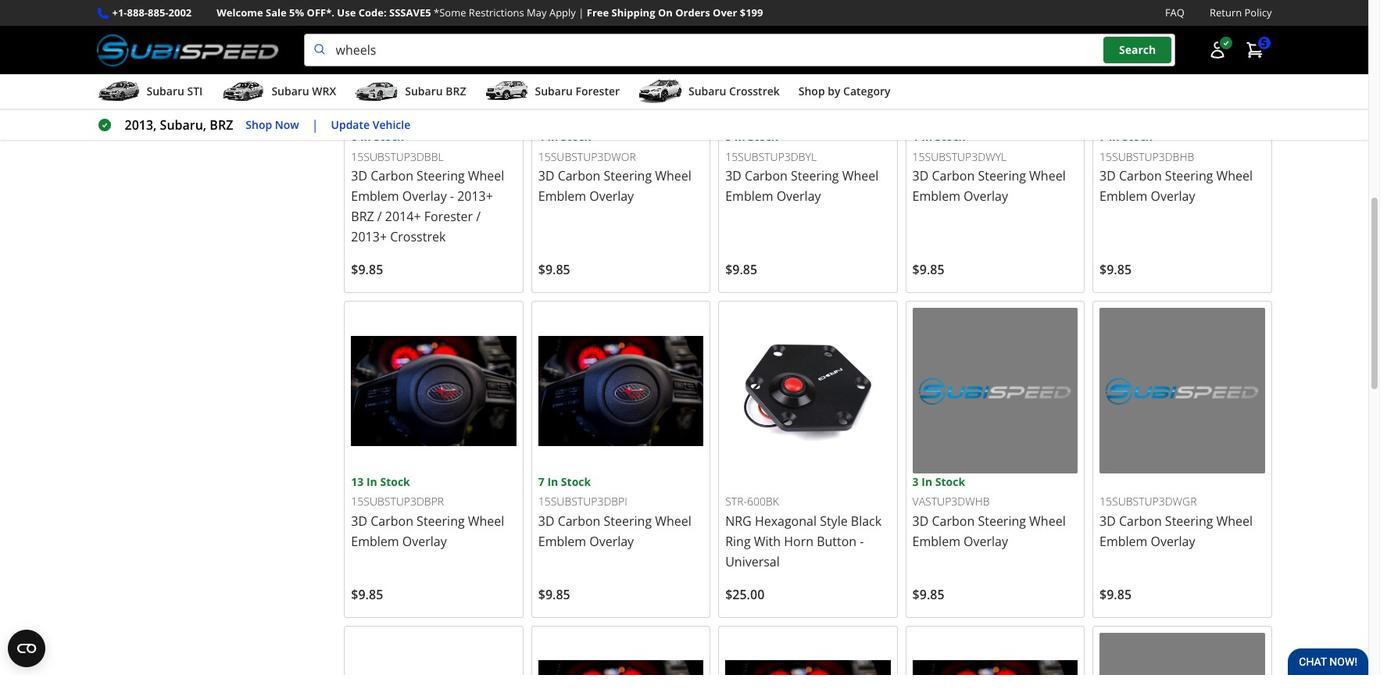 Task type: describe. For each thing, give the bounding box(es) containing it.
3d for 4 in stock 15substup3dwor 3d carbon steering wheel emblem overlay
[[538, 168, 555, 185]]

1 horizontal spatial 2013+
[[457, 188, 493, 205]]

forester inside 6 in stock 15substup3dbbl 3d carbon steering wheel emblem overlay - 2013+ brz / 2014+ forester / 2013+ crosstrek
[[424, 208, 473, 225]]

apply
[[550, 5, 576, 20]]

overlay for 3 in stock vastup3dwhb 3d carbon steering wheel emblem overlay
[[964, 533, 1009, 550]]

steering for 6 in stock 15substup3dbbl 3d carbon steering wheel emblem overlay - 2013+ brz / 2014+ forester / 2013+ crosstrek
[[417, 168, 465, 185]]

$25.00
[[726, 586, 765, 603]]

*some
[[434, 5, 466, 20]]

carbon for 13 in stock 15substup3dbpr 3d carbon steering wheel emblem overlay
[[371, 513, 414, 530]]

welcome
[[217, 5, 263, 20]]

6
[[351, 129, 358, 144]]

style
[[820, 513, 848, 530]]

universal
[[726, 553, 780, 571]]

vastup3dwhb
[[913, 494, 990, 509]]

hexagonal
[[755, 513, 817, 530]]

stock for 6 in stock 15substup3dbbl 3d carbon steering wheel emblem overlay - 2013+ brz / 2014+ forester / 2013+ crosstrek
[[374, 129, 404, 144]]

$9.85 for 3 in stock vastup3dwhb 3d carbon steering wheel emblem overlay
[[913, 586, 945, 603]]

in for 3 in stock vastup3dwhb 3d carbon steering wheel emblem overlay
[[922, 474, 933, 489]]

in for 1 in stock 15substup3dwyl 3d carbon steering wheel emblem overlay
[[922, 129, 933, 144]]

stock for 7 in stock 15substup3dbhb 3d carbon steering wheel emblem overlay
[[1123, 129, 1153, 144]]

wheel for 13 in stock 15substup3dbpr 3d carbon steering wheel emblem overlay
[[468, 513, 505, 530]]

wheel for 3 in stock vastup3dwhb 3d carbon steering wheel emblem overlay
[[1030, 513, 1066, 530]]

update vehicle
[[331, 117, 411, 132]]

forester inside dropdown button
[[576, 84, 620, 99]]

in for 7 in stock 15substup3dbpi 3d carbon steering wheel emblem overlay
[[548, 474, 558, 489]]

button
[[817, 533, 857, 550]]

emblem for 7 in stock 15substup3dbhb 3d carbon steering wheel emblem overlay
[[1100, 188, 1148, 205]]

7 for 7 in stock 15substup3dbhb 3d carbon steering wheel emblem overlay
[[1100, 129, 1106, 144]]

15substup3dwyl
[[913, 149, 1007, 164]]

3d for 3 in stock vastup3dwhb 3d carbon steering wheel emblem overlay
[[913, 513, 929, 530]]

1 vertical spatial |
[[312, 117, 319, 134]]

emblem for 7 in stock 15substup3dbpi 3d carbon steering wheel emblem overlay
[[538, 533, 586, 550]]

subaru for subaru brz
[[405, 84, 443, 99]]

5 button
[[1238, 34, 1272, 66]]

2013, subaru, brz
[[125, 117, 233, 134]]

emblem for 6 in stock 15substup3dbbl 3d carbon steering wheel emblem overlay - 2013+ brz / 2014+ forester / 2013+ crosstrek
[[351, 188, 399, 205]]

return
[[1210, 5, 1242, 20]]

shop now link
[[246, 116, 299, 134]]

7 in stock 15substup3dbpi 3d carbon steering wheel emblem overlay
[[538, 474, 692, 550]]

overlay for 7 in stock 15substup3dbhb 3d carbon steering wheel emblem overlay
[[1151, 188, 1196, 205]]

*some restrictions may apply | free shipping on orders over $199
[[434, 5, 763, 20]]

subispeed logo image
[[97, 34, 279, 67]]

subaru sti
[[147, 84, 203, 99]]

$9.85 for 7 in stock 15substup3dbhb 3d carbon steering wheel emblem overlay
[[1100, 261, 1132, 279]]

code:
[[359, 5, 387, 20]]

horn
[[784, 533, 814, 550]]

shop by category
[[799, 84, 891, 99]]

carbon for 3 in stock vastup3dwhb 3d carbon steering wheel emblem overlay
[[932, 513, 975, 530]]

nrg hexagonal style black ring with horn button - universal image
[[726, 308, 891, 474]]

wheel for 7 in stock 15substup3dbhb 3d carbon steering wheel emblem overlay
[[1217, 168, 1253, 185]]

over
[[713, 5, 738, 20]]

steering for 7 in stock 15substup3dbpi 3d carbon steering wheel emblem overlay
[[604, 513, 652, 530]]

steering for 4 in stock 15substup3dwor 3d carbon steering wheel emblem overlay
[[604, 168, 652, 185]]

7 in stock 15substup3dbhb 3d carbon steering wheel emblem overlay
[[1100, 129, 1253, 205]]

button image
[[1208, 41, 1227, 60]]

subaru,
[[160, 117, 207, 134]]

carbon inside 3d carbon steering wheel emblem overlay
[[1120, 513, 1162, 530]]

1 in stock 15substup3dwyl 3d carbon steering wheel emblem overlay
[[913, 129, 1066, 205]]

2013,
[[125, 117, 157, 134]]

600bk
[[747, 494, 779, 509]]

crosstrek inside dropdown button
[[729, 84, 780, 99]]

shop for shop now
[[246, 117, 272, 132]]

carbon for 6 in stock 15substup3dbbl 3d carbon steering wheel emblem overlay - 2013+ brz / 2014+ forester / 2013+ crosstrek
[[371, 168, 414, 185]]

subaru forester button
[[485, 78, 620, 109]]

5 in stock 15substup3dbyl 3d carbon steering wheel emblem overlay
[[726, 129, 879, 205]]

update
[[331, 117, 370, 132]]

carbon for 1 in stock 15substup3dwyl 3d carbon steering wheel emblem overlay
[[932, 168, 975, 185]]

15substup3dbpi
[[538, 494, 628, 509]]

return policy
[[1210, 5, 1272, 20]]

subaru crosstrek button
[[639, 78, 780, 109]]

emblem for 5 in stock 15substup3dbyl 3d carbon steering wheel emblem overlay
[[726, 188, 774, 205]]

- for button
[[860, 533, 864, 550]]

orders
[[676, 5, 710, 20]]

+1-
[[112, 5, 127, 20]]

4
[[538, 129, 545, 144]]

crosstrek inside 6 in stock 15substup3dbbl 3d carbon steering wheel emblem overlay - 2013+ brz / 2014+ forester / 2013+ crosstrek
[[390, 229, 446, 246]]

1
[[913, 129, 919, 144]]

0 horizontal spatial 2013+
[[351, 229, 387, 246]]

1 / from the left
[[377, 208, 382, 225]]

overlay inside 3d carbon steering wheel emblem overlay
[[1151, 533, 1196, 550]]

subaru brz
[[405, 84, 466, 99]]

7 for 7 in stock 15substup3dbpi 3d carbon steering wheel emblem overlay
[[538, 474, 545, 489]]

wheel for 7 in stock 15substup3dbpi 3d carbon steering wheel emblem overlay
[[655, 513, 692, 530]]

subaru for subaru forester
[[535, 84, 573, 99]]

shop now
[[246, 117, 299, 132]]

in for 6 in stock 15substup3dbbl 3d carbon steering wheel emblem overlay - 2013+ brz / 2014+ forester / 2013+ crosstrek
[[360, 129, 371, 144]]

overlay for 1 in stock 15substup3dwyl 3d carbon steering wheel emblem overlay
[[964, 188, 1009, 205]]

steering for 1 in stock 15substup3dwyl 3d carbon steering wheel emblem overlay
[[978, 168, 1027, 185]]

885-
[[148, 5, 168, 20]]

carbon for 4 in stock 15substup3dwor 3d carbon steering wheel emblem overlay
[[558, 168, 601, 185]]

nrg
[[726, 513, 752, 530]]

13 in stock 15substup3dbpr 3d carbon steering wheel emblem overlay
[[351, 474, 505, 550]]

wheel for 4 in stock 15substup3dwor 3d carbon steering wheel emblem overlay
[[655, 168, 692, 185]]

wheel for 5 in stock 15substup3dbyl 3d carbon steering wheel emblem overlay
[[843, 168, 879, 185]]

subaru wrx button
[[222, 78, 336, 109]]

stock for 7 in stock 15substup3dbpi 3d carbon steering wheel emblem overlay
[[561, 474, 591, 489]]

subaru wrx
[[272, 84, 336, 99]]

str-
[[726, 494, 747, 509]]

in for 13 in stock 15substup3dbpr 3d carbon steering wheel emblem overlay
[[367, 474, 377, 489]]

a subaru crosstrek thumbnail image image
[[639, 80, 683, 103]]

2014+
[[385, 208, 421, 225]]

overlay for 6 in stock 15substup3dbbl 3d carbon steering wheel emblem overlay - 2013+ brz / 2014+ forester / 2013+ crosstrek
[[402, 188, 447, 205]]

0 vertical spatial |
[[579, 5, 584, 20]]

3d for 5 in stock 15substup3dbyl 3d carbon steering wheel emblem overlay
[[726, 168, 742, 185]]

stock for 3 in stock vastup3dwhb 3d carbon steering wheel emblem overlay
[[936, 474, 966, 489]]

subaru forester
[[535, 84, 620, 99]]

wrx
[[312, 84, 336, 99]]

emblem for 13 in stock 15substup3dbpr 3d carbon steering wheel emblem overlay
[[351, 533, 399, 550]]

now
[[275, 117, 299, 132]]

15substup3dbhb
[[1100, 149, 1195, 164]]

$9.85 for 6 in stock 15substup3dbbl 3d carbon steering wheel emblem overlay - 2013+ brz / 2014+ forester / 2013+ crosstrek
[[351, 261, 383, 279]]

stock for 4 in stock 15substup3dwor 3d carbon steering wheel emblem overlay
[[561, 129, 591, 144]]

in for 5 in stock 15substup3dbyl 3d carbon steering wheel emblem overlay
[[735, 129, 746, 144]]

in for 4 in stock 15substup3dwor 3d carbon steering wheel emblem overlay
[[548, 129, 558, 144]]

faq link
[[1166, 5, 1185, 21]]

5%
[[289, 5, 304, 20]]

shop by category button
[[799, 78, 891, 109]]

subaru for subaru sti
[[147, 84, 184, 99]]

restrictions
[[469, 5, 524, 20]]

1 vertical spatial brz
[[210, 117, 233, 134]]

sti
[[187, 84, 203, 99]]

category
[[844, 84, 891, 99]]



Task type: locate. For each thing, give the bounding box(es) containing it.
emblem down 15substup3dbhb
[[1100, 188, 1148, 205]]

3d down 15substup3dwgr
[[1100, 513, 1116, 530]]

emblem inside 5 in stock 15substup3dbyl 3d carbon steering wheel emblem overlay
[[726, 188, 774, 205]]

emblem inside 7 in stock 15substup3dbpi 3d carbon steering wheel emblem overlay
[[538, 533, 586, 550]]

3d down 6
[[351, 168, 368, 185]]

stock up 15substup3dwyl
[[936, 129, 966, 144]]

6 in stock 15substup3dbbl 3d carbon steering wheel emblem overlay - 2013+ brz / 2014+ forester / 2013+ crosstrek
[[351, 129, 505, 246]]

0 vertical spatial shop
[[799, 84, 825, 99]]

emblem
[[351, 188, 399, 205], [538, 188, 586, 205], [726, 188, 774, 205], [913, 188, 961, 205], [1100, 188, 1148, 205], [351, 533, 399, 550], [538, 533, 586, 550], [913, 533, 961, 550], [1100, 533, 1148, 550]]

0 vertical spatial crosstrek
[[729, 84, 780, 99]]

steering inside 13 in stock 15substup3dbpr 3d carbon steering wheel emblem overlay
[[417, 513, 465, 530]]

steering inside 3d carbon steering wheel emblem overlay
[[1166, 513, 1214, 530]]

3d for 7 in stock 15substup3dbhb 3d carbon steering wheel emblem overlay
[[1100, 168, 1116, 185]]

in up 15substup3dbhb
[[1109, 129, 1120, 144]]

wheel inside 13 in stock 15substup3dbpr 3d carbon steering wheel emblem overlay
[[468, 513, 505, 530]]

search
[[1120, 43, 1157, 57]]

shop inside 'link'
[[246, 117, 272, 132]]

+1-888-885-2002 link
[[112, 5, 192, 21]]

carbon down 15substup3dwor
[[558, 168, 601, 185]]

by
[[828, 84, 841, 99]]

-
[[450, 188, 454, 205], [860, 533, 864, 550]]

5 inside button
[[1261, 35, 1268, 50]]

carbon inside 5 in stock 15substup3dbyl 3d carbon steering wheel emblem overlay
[[745, 168, 788, 185]]

$9.85 for 5 in stock 15substup3dbyl 3d carbon steering wheel emblem overlay
[[726, 261, 758, 279]]

stock for 1 in stock 15substup3dwyl 3d carbon steering wheel emblem overlay
[[936, 129, 966, 144]]

emblem down 15substup3dbyl
[[726, 188, 774, 205]]

steering inside 3 in stock vastup3dwhb 3d carbon steering wheel emblem overlay
[[978, 513, 1027, 530]]

7 up 15substup3dbhb
[[1100, 129, 1106, 144]]

emblem for 4 in stock 15substup3dwor 3d carbon steering wheel emblem overlay
[[538, 188, 586, 205]]

carbon inside 7 in stock 15substup3dbhb 3d carbon steering wheel emblem overlay
[[1120, 168, 1162, 185]]

overlay for 5 in stock 15substup3dbyl 3d carbon steering wheel emblem overlay
[[777, 188, 821, 205]]

7 up 15substup3dbpi
[[538, 474, 545, 489]]

4 subaru from the left
[[535, 84, 573, 99]]

in for 7 in stock 15substup3dbhb 3d carbon steering wheel emblem overlay
[[1109, 129, 1120, 144]]

stock up vastup3dwhb
[[936, 474, 966, 489]]

3d carbon steering wheel emblem overlay image
[[538, 0, 704, 129], [726, 0, 891, 129], [913, 0, 1078, 129], [1100, 0, 1265, 129], [351, 308, 517, 474], [538, 308, 704, 474], [913, 308, 1078, 474], [1100, 308, 1265, 474], [538, 633, 704, 676], [726, 633, 891, 676], [913, 633, 1078, 676], [1100, 633, 1265, 676]]

0 vertical spatial 2013+
[[457, 188, 493, 205]]

overlay down 15substup3dwyl
[[964, 188, 1009, 205]]

brz inside 'dropdown button'
[[446, 84, 466, 99]]

carbon inside 3 in stock vastup3dwhb 3d carbon steering wheel emblem overlay
[[932, 513, 975, 530]]

emblem inside 1 in stock 15substup3dwyl 3d carbon steering wheel emblem overlay
[[913, 188, 961, 205]]

crosstrek down search input field at the top
[[729, 84, 780, 99]]

2 vertical spatial brz
[[351, 208, 374, 225]]

steering down "15substup3dbpr"
[[417, 513, 465, 530]]

0 vertical spatial 5
[[1261, 35, 1268, 50]]

forester
[[576, 84, 620, 99], [424, 208, 473, 225]]

$199
[[740, 5, 763, 20]]

3d down 13
[[351, 513, 368, 530]]

3d for 13 in stock 15substup3dbpr 3d carbon steering wheel emblem overlay
[[351, 513, 368, 530]]

stock inside 7 in stock 15substup3dbhb 3d carbon steering wheel emblem overlay
[[1123, 129, 1153, 144]]

search button
[[1104, 37, 1172, 63]]

carbon inside 13 in stock 15substup3dbpr 3d carbon steering wheel emblem overlay
[[371, 513, 414, 530]]

steering for 5 in stock 15substup3dbyl 3d carbon steering wheel emblem overlay
[[791, 168, 839, 185]]

1 vertical spatial 2013+
[[351, 229, 387, 246]]

stock up 15substup3dbpi
[[561, 474, 591, 489]]

stock inside 7 in stock 15substup3dbpi 3d carbon steering wheel emblem overlay
[[561, 474, 591, 489]]

$9.85 for 4 in stock 15substup3dwor 3d carbon steering wheel emblem overlay
[[538, 261, 571, 279]]

|
[[579, 5, 584, 20], [312, 117, 319, 134]]

carbon for 7 in stock 15substup3dbhb 3d carbon steering wheel emblem overlay
[[1120, 168, 1162, 185]]

3d inside 7 in stock 15substup3dbpi 3d carbon steering wheel emblem overlay
[[538, 513, 555, 530]]

1 horizontal spatial 7
[[1100, 129, 1106, 144]]

subaru for subaru crosstrek
[[689, 84, 727, 99]]

stock inside the 4 in stock 15substup3dwor 3d carbon steering wheel emblem overlay
[[561, 129, 591, 144]]

stock up 15substup3dbbl
[[374, 129, 404, 144]]

15substup3dbyl
[[726, 149, 817, 164]]

3d for 1 in stock 15substup3dwyl 3d carbon steering wheel emblem overlay
[[913, 168, 929, 185]]

emblem inside 7 in stock 15substup3dbhb 3d carbon steering wheel emblem overlay
[[1100, 188, 1148, 205]]

0 vertical spatial 7
[[1100, 129, 1106, 144]]

3d inside 7 in stock 15substup3dbhb 3d carbon steering wheel emblem overlay
[[1100, 168, 1116, 185]]

- inside str-600bk nrg hexagonal style black ring with horn button - universal
[[860, 533, 864, 550]]

overlay
[[402, 188, 447, 205], [590, 188, 634, 205], [777, 188, 821, 205], [964, 188, 1009, 205], [1151, 188, 1196, 205], [402, 533, 447, 550], [590, 533, 634, 550], [964, 533, 1009, 550], [1151, 533, 1196, 550]]

steering inside 7 in stock 15substup3dbpi 3d carbon steering wheel emblem overlay
[[604, 513, 652, 530]]

ring
[[726, 533, 751, 550]]

3d inside 1 in stock 15substup3dwyl 3d carbon steering wheel emblem overlay
[[913, 168, 929, 185]]

2002
[[168, 5, 192, 20]]

vehicle
[[373, 117, 411, 132]]

in inside 3 in stock vastup3dwhb 3d carbon steering wheel emblem overlay
[[922, 474, 933, 489]]

1 subaru from the left
[[147, 84, 184, 99]]

5 down 'subaru crosstrek' in the top of the page
[[726, 129, 732, 144]]

0 vertical spatial -
[[450, 188, 454, 205]]

emblem inside 3 in stock vastup3dwhb 3d carbon steering wheel emblem overlay
[[913, 533, 961, 550]]

overlay down "15substup3dbpr"
[[402, 533, 447, 550]]

emblem for 1 in stock 15substup3dwyl 3d carbon steering wheel emblem overlay
[[913, 188, 961, 205]]

1 horizontal spatial 5
[[1261, 35, 1268, 50]]

subaru up now
[[272, 84, 309, 99]]

overlay inside 7 in stock 15substup3dbhb 3d carbon steering wheel emblem overlay
[[1151, 188, 1196, 205]]

in right 3
[[922, 474, 933, 489]]

stock
[[374, 129, 404, 144], [561, 129, 591, 144], [748, 129, 778, 144], [936, 129, 966, 144], [1123, 129, 1153, 144], [380, 474, 410, 489], [561, 474, 591, 489], [936, 474, 966, 489]]

overlay down 15substup3dbhb
[[1151, 188, 1196, 205]]

return policy link
[[1210, 5, 1272, 21]]

wheel inside 3d carbon steering wheel emblem overlay
[[1217, 513, 1253, 530]]

overlay for 4 in stock 15substup3dwor 3d carbon steering wheel emblem overlay
[[590, 188, 634, 205]]

3d inside 3 in stock vastup3dwhb 3d carbon steering wheel emblem overlay
[[913, 513, 929, 530]]

sssave5
[[389, 5, 431, 20]]

off*.
[[307, 5, 335, 20]]

shop inside dropdown button
[[799, 84, 825, 99]]

a subaru forester thumbnail image image
[[485, 80, 529, 103]]

on
[[658, 5, 673, 20]]

3d carbon steering wheel emblem overlay
[[1100, 513, 1253, 550]]

5
[[1261, 35, 1268, 50], [726, 129, 732, 144]]

carbon down 15substup3dwyl
[[932, 168, 975, 185]]

carbon inside 6 in stock 15substup3dbbl 3d carbon steering wheel emblem overlay - 2013+ brz / 2014+ forester / 2013+ crosstrek
[[371, 168, 414, 185]]

wheel inside 7 in stock 15substup3dbhb 3d carbon steering wheel emblem overlay
[[1217, 168, 1253, 185]]

brz left the a subaru forester thumbnail image
[[446, 84, 466, 99]]

steering down 15substup3dwgr
[[1166, 513, 1214, 530]]

stock inside 13 in stock 15substup3dbpr 3d carbon steering wheel emblem overlay
[[380, 474, 410, 489]]

in up 15substup3dbpi
[[548, 474, 558, 489]]

wheel inside 5 in stock 15substup3dbyl 3d carbon steering wheel emblem overlay
[[843, 168, 879, 185]]

overlay inside 3 in stock vastup3dwhb 3d carbon steering wheel emblem overlay
[[964, 533, 1009, 550]]

stock inside 6 in stock 15substup3dbbl 3d carbon steering wheel emblem overlay - 2013+ brz / 2014+ forester / 2013+ crosstrek
[[374, 129, 404, 144]]

in right 1
[[922, 129, 933, 144]]

0 horizontal spatial /
[[377, 208, 382, 225]]

2 / from the left
[[476, 208, 481, 225]]

black
[[851, 513, 882, 530]]

steering down 15substup3dwor
[[604, 168, 652, 185]]

steering inside 7 in stock 15substup3dbhb 3d carbon steering wheel emblem overlay
[[1166, 168, 1214, 185]]

3 subaru from the left
[[405, 84, 443, 99]]

a subaru wrx thumbnail image image
[[222, 80, 265, 103]]

overlay down 15substup3dbyl
[[777, 188, 821, 205]]

stock for 13 in stock 15substup3dbpr 3d carbon steering wheel emblem overlay
[[380, 474, 410, 489]]

15substup3dbpr
[[351, 494, 444, 509]]

wheel inside the 4 in stock 15substup3dwor 3d carbon steering wheel emblem overlay
[[655, 168, 692, 185]]

1 horizontal spatial crosstrek
[[729, 84, 780, 99]]

3d down 15substup3dbyl
[[726, 168, 742, 185]]

in inside the 4 in stock 15substup3dwor 3d carbon steering wheel emblem overlay
[[548, 129, 558, 144]]

update vehicle button
[[331, 116, 411, 134]]

emblem inside 3d carbon steering wheel emblem overlay
[[1100, 533, 1148, 550]]

emblem down "15substup3dbpr"
[[351, 533, 399, 550]]

crosstrek down 2014+
[[390, 229, 446, 246]]

open widget image
[[8, 630, 45, 668]]

+1-888-885-2002
[[112, 5, 192, 20]]

1 horizontal spatial forester
[[576, 84, 620, 99]]

with
[[754, 533, 781, 550]]

wheel for 6 in stock 15substup3dbbl 3d carbon steering wheel emblem overlay - 2013+ brz / 2014+ forester / 2013+ crosstrek
[[468, 168, 505, 185]]

carbon down "15substup3dbpr"
[[371, 513, 414, 530]]

1 horizontal spatial |
[[579, 5, 584, 20]]

3d down vastup3dwhb
[[913, 513, 929, 530]]

in inside 6 in stock 15substup3dbbl 3d carbon steering wheel emblem overlay - 2013+ brz / 2014+ forester / 2013+ crosstrek
[[360, 129, 371, 144]]

subaru sti button
[[97, 78, 203, 109]]

0 horizontal spatial -
[[450, 188, 454, 205]]

3d down 15substup3dbpi
[[538, 513, 555, 530]]

4 in stock 15substup3dwor 3d carbon steering wheel emblem overlay
[[538, 129, 692, 205]]

wheel for 1 in stock 15substup3dwyl 3d carbon steering wheel emblem overlay
[[1030, 168, 1066, 185]]

free
[[587, 5, 609, 20]]

/ left 2014+
[[377, 208, 382, 225]]

emblem inside 6 in stock 15substup3dbbl 3d carbon steering wheel emblem overlay - 2013+ brz / 2014+ forester / 2013+ crosstrek
[[351, 188, 399, 205]]

shop left by at right top
[[799, 84, 825, 99]]

5 subaru from the left
[[689, 84, 727, 99]]

1 vertical spatial 7
[[538, 474, 545, 489]]

1 vertical spatial -
[[860, 533, 864, 550]]

emblem down 15substup3dbpi
[[538, 533, 586, 550]]

2 horizontal spatial brz
[[446, 84, 466, 99]]

shipping
[[612, 5, 656, 20]]

5 for 5 in stock 15substup3dbyl 3d carbon steering wheel emblem overlay
[[726, 129, 732, 144]]

3d for 6 in stock 15substup3dbbl 3d carbon steering wheel emblem overlay - 2013+ brz / 2014+ forester / 2013+ crosstrek
[[351, 168, 368, 185]]

steering inside the 4 in stock 15substup3dwor 3d carbon steering wheel emblem overlay
[[604, 168, 652, 185]]

3d inside the 4 in stock 15substup3dwor 3d carbon steering wheel emblem overlay
[[538, 168, 555, 185]]

1 vertical spatial crosstrek
[[390, 229, 446, 246]]

overlay inside 6 in stock 15substup3dbbl 3d carbon steering wheel emblem overlay - 2013+ brz / 2014+ forester / 2013+ crosstrek
[[402, 188, 447, 205]]

policy
[[1245, 5, 1272, 20]]

emblem down 15substup3dwor
[[538, 188, 586, 205]]

overlay for 7 in stock 15substup3dbpi 3d carbon steering wheel emblem overlay
[[590, 533, 634, 550]]

carbon
[[371, 168, 414, 185], [558, 168, 601, 185], [745, 168, 788, 185], [932, 168, 975, 185], [1120, 168, 1162, 185], [371, 513, 414, 530], [558, 513, 601, 530], [932, 513, 975, 530], [1120, 513, 1162, 530]]

wheel
[[468, 168, 505, 185], [655, 168, 692, 185], [843, 168, 879, 185], [1030, 168, 1066, 185], [1217, 168, 1253, 185], [468, 513, 505, 530], [655, 513, 692, 530], [1030, 513, 1066, 530], [1217, 513, 1253, 530]]

brz inside 6 in stock 15substup3dbbl 3d carbon steering wheel emblem overlay - 2013+ brz / 2014+ forester / 2013+ crosstrek
[[351, 208, 374, 225]]

carbon inside 7 in stock 15substup3dbpi 3d carbon steering wheel emblem overlay
[[558, 513, 601, 530]]

overlay inside 7 in stock 15substup3dbpi 3d carbon steering wheel emblem overlay
[[590, 533, 634, 550]]

in up 15substup3dbyl
[[735, 129, 746, 144]]

carbon down 15substup3dbyl
[[745, 168, 788, 185]]

str-600bk nrg hexagonal style black ring with horn button - universal
[[726, 494, 882, 571]]

3d down 15substup3dbhb
[[1100, 168, 1116, 185]]

subaru for subaru wrx
[[272, 84, 309, 99]]

3d inside 3d carbon steering wheel emblem overlay
[[1100, 513, 1116, 530]]

forester left "a subaru crosstrek thumbnail image" at the top of page
[[576, 84, 620, 99]]

steering inside 1 in stock 15substup3dwyl 3d carbon steering wheel emblem overlay
[[978, 168, 1027, 185]]

steering inside 5 in stock 15substup3dbyl 3d carbon steering wheel emblem overlay
[[791, 168, 839, 185]]

stock for 5 in stock 15substup3dbyl 3d carbon steering wheel emblem overlay
[[748, 129, 778, 144]]

a subaru sti thumbnail image image
[[97, 80, 140, 103]]

3d inside 13 in stock 15substup3dbpr 3d carbon steering wheel emblem overlay
[[351, 513, 368, 530]]

1 vertical spatial 5
[[726, 129, 732, 144]]

carbon down 15substup3dbhb
[[1120, 168, 1162, 185]]

subaru brz button
[[355, 78, 466, 109]]

3d carbon steering wheel emblem overlay - 2013+ brz / 2014+ forester / 2013+ crosstrek image
[[351, 0, 517, 129]]

7 inside 7 in stock 15substup3dbpi 3d carbon steering wheel emblem overlay
[[538, 474, 545, 489]]

emblem down 15substup3dwyl
[[913, 188, 961, 205]]

overlay down vastup3dwhb
[[964, 533, 1009, 550]]

$9.85 for 1 in stock 15substup3dwyl 3d carbon steering wheel emblem overlay
[[913, 261, 945, 279]]

shop for shop by category
[[799, 84, 825, 99]]

steering down 15substup3dbyl
[[791, 168, 839, 185]]

888-
[[127, 5, 148, 20]]

carbon for 7 in stock 15substup3dbpi 3d carbon steering wheel emblem overlay
[[558, 513, 601, 530]]

/ right 2014+
[[476, 208, 481, 225]]

subaru left sti
[[147, 84, 184, 99]]

wheel inside 1 in stock 15substup3dwyl 3d carbon steering wheel emblem overlay
[[1030, 168, 1066, 185]]

15substup3dwgr
[[1100, 494, 1197, 509]]

0 horizontal spatial 7
[[538, 474, 545, 489]]

$9.85
[[351, 261, 383, 279], [538, 261, 571, 279], [726, 261, 758, 279], [913, 261, 945, 279], [1100, 261, 1132, 279], [351, 586, 383, 603], [538, 586, 571, 603], [913, 586, 945, 603], [1100, 586, 1132, 603]]

0 horizontal spatial |
[[312, 117, 319, 134]]

overlay down 15substup3dwor
[[590, 188, 634, 205]]

wheel inside 6 in stock 15substup3dbbl 3d carbon steering wheel emblem overlay - 2013+ brz / 2014+ forester / 2013+ crosstrek
[[468, 168, 505, 185]]

overlay inside the 4 in stock 15substup3dwor 3d carbon steering wheel emblem overlay
[[590, 188, 634, 205]]

welcome sale 5% off*. use code: sssave5
[[217, 5, 431, 20]]

0 horizontal spatial brz
[[210, 117, 233, 134]]

subaru crosstrek
[[689, 84, 780, 99]]

overlay up 2014+
[[402, 188, 447, 205]]

brz right the subaru,
[[210, 117, 233, 134]]

emblem inside the 4 in stock 15substup3dwor 3d carbon steering wheel emblem overlay
[[538, 188, 586, 205]]

0 vertical spatial brz
[[446, 84, 466, 99]]

in inside 5 in stock 15substup3dbyl 3d carbon steering wheel emblem overlay
[[735, 129, 746, 144]]

1 horizontal spatial /
[[476, 208, 481, 225]]

faq
[[1166, 5, 1185, 20]]

in inside 7 in stock 15substup3dbpi 3d carbon steering wheel emblem overlay
[[548, 474, 558, 489]]

$9.85 for 7 in stock 15substup3dbpi 3d carbon steering wheel emblem overlay
[[538, 586, 571, 603]]

wheel inside 3 in stock vastup3dwhb 3d carbon steering wheel emblem overlay
[[1030, 513, 1066, 530]]

subaru
[[147, 84, 184, 99], [272, 84, 309, 99], [405, 84, 443, 99], [535, 84, 573, 99], [689, 84, 727, 99]]

- for overlay
[[450, 188, 454, 205]]

in right 13
[[367, 474, 377, 489]]

use
[[337, 5, 356, 20]]

5 inside 5 in stock 15substup3dbyl 3d carbon steering wheel emblem overlay
[[726, 129, 732, 144]]

stock inside 3 in stock vastup3dwhb 3d carbon steering wheel emblem overlay
[[936, 474, 966, 489]]

steering down 15substup3dbhb
[[1166, 168, 1214, 185]]

brz left 2014+
[[351, 208, 374, 225]]

brz
[[446, 84, 466, 99], [210, 117, 233, 134], [351, 208, 374, 225]]

steering down 15substup3dbpi
[[604, 513, 652, 530]]

emblem down 15substup3dwgr
[[1100, 533, 1148, 550]]

forester right 2014+
[[424, 208, 473, 225]]

may
[[527, 5, 547, 20]]

overlay for 13 in stock 15substup3dbpr 3d carbon steering wheel emblem overlay
[[402, 533, 447, 550]]

1 vertical spatial forester
[[424, 208, 473, 225]]

15substup3dwor
[[538, 149, 636, 164]]

15substup3dbbl
[[351, 149, 444, 164]]

subaru right the a subaru forester thumbnail image
[[535, 84, 573, 99]]

steering for 7 in stock 15substup3dbhb 3d carbon steering wheel emblem overlay
[[1166, 168, 1214, 185]]

| right now
[[312, 117, 319, 134]]

3 in stock vastup3dwhb 3d carbon steering wheel emblem overlay
[[913, 474, 1066, 550]]

stock up 15substup3dbyl
[[748, 129, 778, 144]]

stock inside 1 in stock 15substup3dwyl 3d carbon steering wheel emblem overlay
[[936, 129, 966, 144]]

0 vertical spatial forester
[[576, 84, 620, 99]]

subaru up vehicle
[[405, 84, 443, 99]]

steering
[[417, 168, 465, 185], [604, 168, 652, 185], [791, 168, 839, 185], [978, 168, 1027, 185], [1166, 168, 1214, 185], [417, 513, 465, 530], [604, 513, 652, 530], [978, 513, 1027, 530], [1166, 513, 1214, 530]]

carbon down 15substup3dwgr
[[1120, 513, 1162, 530]]

overlay inside 1 in stock 15substup3dwyl 3d carbon steering wheel emblem overlay
[[964, 188, 1009, 205]]

3d
[[351, 168, 368, 185], [538, 168, 555, 185], [726, 168, 742, 185], [913, 168, 929, 185], [1100, 168, 1116, 185], [351, 513, 368, 530], [538, 513, 555, 530], [913, 513, 929, 530], [1100, 513, 1116, 530]]

overlay down 15substup3dbpi
[[590, 533, 634, 550]]

$9.85 for 13 in stock 15substup3dbpr 3d carbon steering wheel emblem overlay
[[351, 586, 383, 603]]

overlay down 15substup3dwgr
[[1151, 533, 1196, 550]]

stock up 15substup3dbhb
[[1123, 129, 1153, 144]]

subaru inside 'dropdown button'
[[405, 84, 443, 99]]

steering down 15substup3dwyl
[[978, 168, 1027, 185]]

stock up "15substup3dbpr"
[[380, 474, 410, 489]]

in inside 7 in stock 15substup3dbhb 3d carbon steering wheel emblem overlay
[[1109, 129, 1120, 144]]

wheel inside 7 in stock 15substup3dbpi 3d carbon steering wheel emblem overlay
[[655, 513, 692, 530]]

1 horizontal spatial shop
[[799, 84, 825, 99]]

3d for 7 in stock 15substup3dbpi 3d carbon steering wheel emblem overlay
[[538, 513, 555, 530]]

13
[[351, 474, 364, 489]]

steering down vastup3dwhb
[[978, 513, 1027, 530]]

search input field
[[304, 34, 1176, 67]]

in right 4
[[548, 129, 558, 144]]

2013+
[[457, 188, 493, 205], [351, 229, 387, 246]]

3
[[913, 474, 919, 489]]

emblem for 3 in stock vastup3dwhb 3d carbon steering wheel emblem overlay
[[913, 533, 961, 550]]

steering for 3 in stock vastup3dwhb 3d carbon steering wheel emblem overlay
[[978, 513, 1027, 530]]

in
[[360, 129, 371, 144], [548, 129, 558, 144], [735, 129, 746, 144], [922, 129, 933, 144], [1109, 129, 1120, 144], [367, 474, 377, 489], [548, 474, 558, 489], [922, 474, 933, 489]]

emblem down vastup3dwhb
[[913, 533, 961, 550]]

shop left now
[[246, 117, 272, 132]]

carbon for 5 in stock 15substup3dbyl 3d carbon steering wheel emblem overlay
[[745, 168, 788, 185]]

carbon down 15substup3dbpi
[[558, 513, 601, 530]]

carbon down vastup3dwhb
[[932, 513, 975, 530]]

3d down 4
[[538, 168, 555, 185]]

steering for 13 in stock 15substup3dbpr 3d carbon steering wheel emblem overlay
[[417, 513, 465, 530]]

in right 6
[[360, 129, 371, 144]]

carbon inside 1 in stock 15substup3dwyl 3d carbon steering wheel emblem overlay
[[932, 168, 975, 185]]

emblem up 2014+
[[351, 188, 399, 205]]

0 horizontal spatial forester
[[424, 208, 473, 225]]

carbon down 15substup3dbbl
[[371, 168, 414, 185]]

steering down 15substup3dbbl
[[417, 168, 465, 185]]

3d down 1
[[913, 168, 929, 185]]

subaru right "a subaru crosstrek thumbnail image" at the top of page
[[689, 84, 727, 99]]

2 subaru from the left
[[272, 84, 309, 99]]

1 horizontal spatial brz
[[351, 208, 374, 225]]

in inside 1 in stock 15substup3dwyl 3d carbon steering wheel emblem overlay
[[922, 129, 933, 144]]

stock up 15substup3dwor
[[561, 129, 591, 144]]

3d inside 5 in stock 15substup3dbyl 3d carbon steering wheel emblem overlay
[[726, 168, 742, 185]]

overlay inside 13 in stock 15substup3dbpr 3d carbon steering wheel emblem overlay
[[402, 533, 447, 550]]

7 inside 7 in stock 15substup3dbhb 3d carbon steering wheel emblem overlay
[[1100, 129, 1106, 144]]

sale
[[266, 5, 287, 20]]

carbon inside the 4 in stock 15substup3dwor 3d carbon steering wheel emblem overlay
[[558, 168, 601, 185]]

0 horizontal spatial 5
[[726, 129, 732, 144]]

1 vertical spatial shop
[[246, 117, 272, 132]]

1 horizontal spatial -
[[860, 533, 864, 550]]

a subaru brz thumbnail image image
[[355, 80, 399, 103]]

0 horizontal spatial crosstrek
[[390, 229, 446, 246]]

5 down policy
[[1261, 35, 1268, 50]]

shop
[[799, 84, 825, 99], [246, 117, 272, 132]]

overlay inside 5 in stock 15substup3dbyl 3d carbon steering wheel emblem overlay
[[777, 188, 821, 205]]

steering inside 6 in stock 15substup3dbbl 3d carbon steering wheel emblem overlay - 2013+ brz / 2014+ forester / 2013+ crosstrek
[[417, 168, 465, 185]]

- inside 6 in stock 15substup3dbbl 3d carbon steering wheel emblem overlay - 2013+ brz / 2014+ forester / 2013+ crosstrek
[[450, 188, 454, 205]]

0 horizontal spatial shop
[[246, 117, 272, 132]]

stock inside 5 in stock 15substup3dbyl 3d carbon steering wheel emblem overlay
[[748, 129, 778, 144]]

emblem inside 13 in stock 15substup3dbpr 3d carbon steering wheel emblem overlay
[[351, 533, 399, 550]]

in inside 13 in stock 15substup3dbpr 3d carbon steering wheel emblem overlay
[[367, 474, 377, 489]]

3d inside 6 in stock 15substup3dbbl 3d carbon steering wheel emblem overlay - 2013+ brz / 2014+ forester / 2013+ crosstrek
[[351, 168, 368, 185]]

| left free on the left of page
[[579, 5, 584, 20]]

/
[[377, 208, 382, 225], [476, 208, 481, 225]]

5 for 5
[[1261, 35, 1268, 50]]



Task type: vqa. For each thing, say whether or not it's contained in the screenshot.


